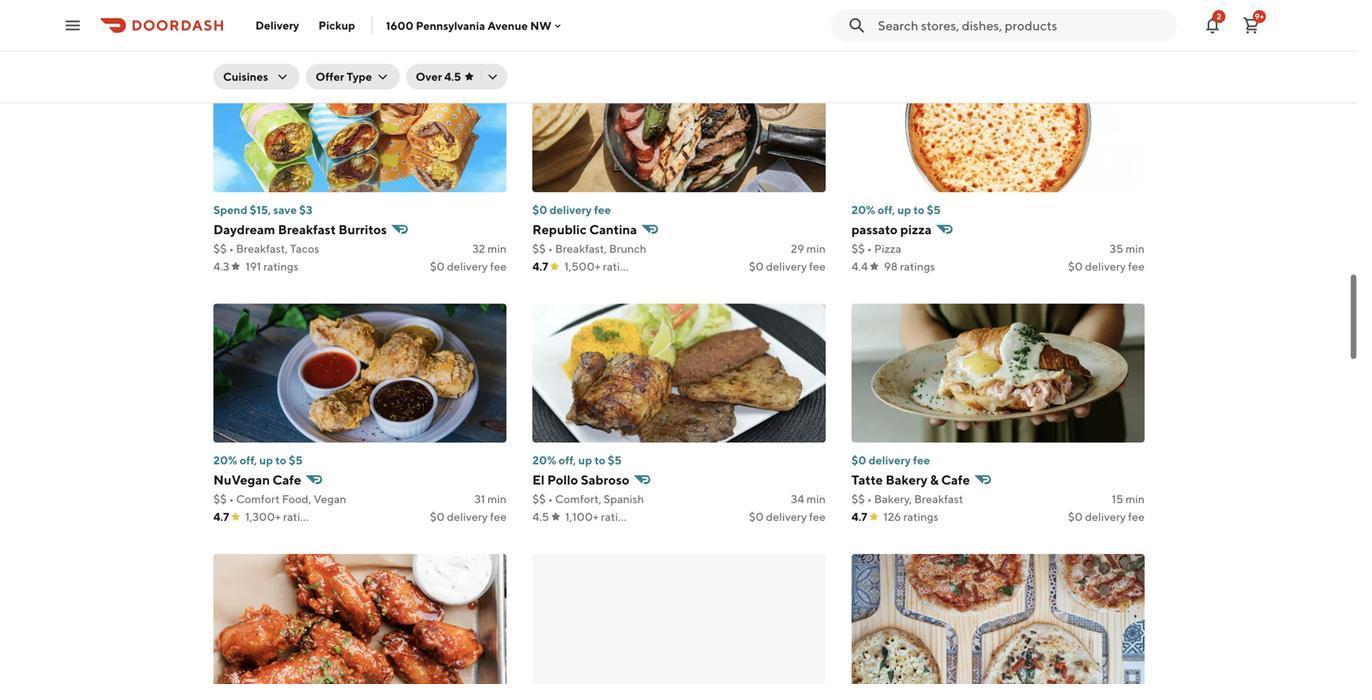 Task type: vqa. For each thing, say whether or not it's contained in the screenshot.


Task type: locate. For each thing, give the bounding box(es) containing it.
4.7 left 1,300+
[[214, 511, 229, 524]]

$5 for nuvegan cafe
[[289, 454, 303, 467]]

$$ down republic in the left top of the page
[[533, 242, 546, 256]]

breakfast, up 191
[[236, 242, 288, 256]]

$0 delivery fee for 1,300+ ratings
[[430, 511, 507, 524]]

20% off, up to $5 up el pollo sabroso
[[533, 454, 622, 467]]

delivery for 1,500+ ratings
[[766, 260, 807, 273]]

fee left 4.6
[[490, 9, 507, 23]]

191 ratings
[[246, 260, 299, 273]]

$$ down el
[[533, 493, 546, 506]]

fee down 29 min
[[809, 260, 826, 273]]

20%
[[852, 203, 876, 217], [214, 454, 237, 467], [533, 454, 557, 467]]

1 horizontal spatial off,
[[559, 454, 576, 467]]

• down republic in the left top of the page
[[548, 242, 553, 256]]

republic cantina
[[533, 222, 637, 237]]

offer type button
[[306, 64, 400, 90]]

min
[[488, 242, 507, 256], [807, 242, 826, 256], [1126, 242, 1145, 256], [488, 493, 507, 506], [807, 493, 826, 506], [1126, 493, 1145, 506]]

min for republic cantina
[[807, 242, 826, 256]]

cafe
[[273, 473, 301, 488], [942, 473, 970, 488]]

20% off, up to $5 up nuvegan cafe
[[214, 454, 303, 467]]

open menu image
[[63, 16, 82, 35]]

2 horizontal spatial $5
[[927, 203, 941, 217]]

0 horizontal spatial to
[[275, 454, 287, 467]]

$0 delivery fee
[[430, 9, 507, 23], [1068, 9, 1145, 23], [533, 203, 611, 217], [430, 260, 507, 273], [749, 260, 826, 273], [1068, 260, 1145, 273], [852, 454, 930, 467], [430, 511, 507, 524], [749, 511, 826, 524], [1068, 511, 1145, 524]]

delivery for 98 ratings
[[1085, 260, 1126, 273]]

2 horizontal spatial 20% off, up to $5
[[852, 203, 941, 217]]

1 breakfast, from the left
[[236, 242, 288, 256]]

el
[[533, 473, 545, 488]]

ratings
[[285, 9, 321, 23], [924, 9, 959, 23], [264, 260, 299, 273], [603, 260, 638, 273], [900, 260, 936, 273], [283, 511, 318, 524], [601, 511, 636, 524], [904, 511, 939, 524]]

98
[[884, 260, 898, 273]]

fee down 34 min
[[809, 511, 826, 524]]

ratings for el pollo sabroso
[[601, 511, 636, 524]]

cuisines
[[223, 70, 268, 83]]

15 min
[[1112, 493, 1145, 506]]

delivery for 9,100+ ratings
[[447, 9, 488, 23]]

delivery
[[447, 9, 488, 23], [1085, 9, 1126, 23], [550, 203, 592, 217], [447, 260, 488, 273], [766, 260, 807, 273], [1085, 260, 1126, 273], [869, 454, 911, 467], [447, 511, 488, 524], [766, 511, 807, 524], [1085, 511, 1126, 524]]

off, for pollo
[[559, 454, 576, 467]]

9+
[[1255, 12, 1265, 21]]

to for pollo
[[595, 454, 606, 467]]

1,300+
[[245, 511, 281, 524]]

$5 up sabroso at the left of the page
[[608, 454, 622, 467]]

126 ratings
[[884, 511, 939, 524]]

1 horizontal spatial breakfast,
[[555, 242, 607, 256]]

fee for 1,300+ ratings
[[490, 511, 507, 524]]

1 horizontal spatial to
[[595, 454, 606, 467]]

$0 delivery fee for 98 ratings
[[1068, 260, 1145, 273]]

$$ up 4.4
[[852, 242, 865, 256]]

$5
[[927, 203, 941, 217], [289, 454, 303, 467], [608, 454, 622, 467]]

2 breakfast, from the left
[[555, 242, 607, 256]]

min right 29
[[807, 242, 826, 256]]

0 horizontal spatial 20% off, up to $5
[[214, 454, 303, 467]]

over 4.5 button
[[406, 64, 507, 90]]

20% up 'passato'
[[852, 203, 876, 217]]

breakfast up the tacos
[[278, 222, 336, 237]]

off, for pizza
[[878, 203, 895, 217]]

• down tatte
[[867, 493, 872, 506]]

4.6
[[533, 9, 549, 23]]

34 min
[[791, 493, 826, 506]]

fee down 31 min at bottom left
[[490, 511, 507, 524]]

min right 32 on the left top
[[488, 242, 507, 256]]

min right 35
[[1126, 242, 1145, 256]]

$$ down nuvegan
[[214, 493, 227, 506]]

1,500+
[[565, 260, 601, 273]]

fee for 98 ratings
[[1129, 260, 1145, 273]]

$0 delivery fee for 126 ratings
[[1068, 511, 1145, 524]]

pennsylvania
[[416, 19, 485, 32]]

up up pizza
[[898, 203, 912, 217]]

2 horizontal spatial off,
[[878, 203, 895, 217]]

0 horizontal spatial breakfast,
[[236, 242, 288, 256]]

0 horizontal spatial breakfast
[[278, 222, 336, 237]]

up up el pollo sabroso
[[579, 454, 592, 467]]

delivery for 6,200+ ratings
[[1085, 9, 1126, 23]]

4.7 down republic in the left top of the page
[[533, 260, 548, 273]]

min right 15
[[1126, 493, 1145, 506]]

4.7
[[852, 9, 868, 23], [533, 260, 548, 273], [214, 511, 229, 524], [852, 511, 868, 524]]

• up 4.3
[[229, 242, 234, 256]]

pickup
[[319, 19, 355, 32]]

1 horizontal spatial breakfast
[[915, 493, 964, 506]]

4.5 inside button
[[444, 70, 461, 83]]

20% up nuvegan
[[214, 454, 237, 467]]

to up pizza
[[914, 203, 925, 217]]

•
[[229, 242, 234, 256], [548, 242, 553, 256], [867, 242, 872, 256], [229, 493, 234, 506], [548, 493, 553, 506], [867, 493, 872, 506]]

fee
[[490, 9, 507, 23], [1129, 9, 1145, 23], [594, 203, 611, 217], [490, 260, 507, 273], [809, 260, 826, 273], [1129, 260, 1145, 273], [913, 454, 930, 467], [490, 511, 507, 524], [809, 511, 826, 524], [1129, 511, 1145, 524]]

1 horizontal spatial 20% off, up to $5
[[533, 454, 622, 467]]

2 horizontal spatial to
[[914, 203, 925, 217]]

fee for 191 ratings
[[490, 260, 507, 273]]

0 horizontal spatial off,
[[240, 454, 257, 467]]

1 horizontal spatial $5
[[608, 454, 622, 467]]

1,500+ ratings
[[565, 260, 638, 273]]

0 horizontal spatial up
[[259, 454, 273, 467]]

to for pizza
[[914, 203, 925, 217]]

1 horizontal spatial 20%
[[533, 454, 557, 467]]

cafe up $$ • comfort food, vegan
[[273, 473, 301, 488]]

$0
[[430, 9, 445, 23], [1068, 9, 1083, 23], [533, 203, 548, 217], [430, 260, 445, 273], [749, 260, 764, 273], [1068, 260, 1083, 273], [852, 454, 867, 467], [430, 511, 445, 524], [749, 511, 764, 524], [1068, 511, 1083, 524]]

2 horizontal spatial 20%
[[852, 203, 876, 217]]

offer
[[316, 70, 344, 83]]

nw
[[530, 19, 552, 32]]

1,300+ ratings
[[245, 511, 318, 524]]

to up sabroso at the left of the page
[[595, 454, 606, 467]]

$0 delivery fee for 191 ratings
[[430, 260, 507, 273]]

off, up nuvegan
[[240, 454, 257, 467]]

$0 for 6,200+ ratings
[[1068, 9, 1083, 23]]

20% up el
[[533, 454, 557, 467]]

0 horizontal spatial 4.5
[[444, 70, 461, 83]]

1 horizontal spatial up
[[579, 454, 592, 467]]

0 horizontal spatial $5
[[289, 454, 303, 467]]

breakfast, up 1,500+
[[555, 242, 607, 256]]

fee left notification bell image at top
[[1129, 9, 1145, 23]]

2 horizontal spatial up
[[898, 203, 912, 217]]

vegan
[[314, 493, 346, 506]]

to up nuvegan cafe
[[275, 454, 287, 467]]

0 horizontal spatial 20%
[[214, 454, 237, 467]]

ratings for passato pizza
[[900, 260, 936, 273]]

1600 pennsylvania avenue nw
[[386, 19, 552, 32]]

$$ up 4.3
[[214, 242, 227, 256]]

0 horizontal spatial cafe
[[273, 473, 301, 488]]

up for pizza
[[898, 203, 912, 217]]

0 vertical spatial breakfast
[[278, 222, 336, 237]]

• left pizza
[[867, 242, 872, 256]]

breakfast down &
[[915, 493, 964, 506]]

fee for 1,100+ ratings
[[809, 511, 826, 524]]

cafe right &
[[942, 473, 970, 488]]

1 vertical spatial 4.5
[[533, 511, 549, 524]]

up
[[898, 203, 912, 217], [259, 454, 273, 467], [579, 454, 592, 467]]

4.4
[[852, 260, 868, 273]]

tatte
[[852, 473, 883, 488]]

$0 for 191 ratings
[[430, 260, 445, 273]]

$0 delivery fee for 1,500+ ratings
[[749, 260, 826, 273]]

1600
[[386, 19, 414, 32]]

$$ • breakfast, brunch
[[533, 242, 647, 256]]

$3
[[299, 203, 313, 217]]

$5 up "food,"
[[289, 454, 303, 467]]

min right 31
[[488, 493, 507, 506]]

sabroso
[[581, 473, 630, 488]]

off, up pollo
[[559, 454, 576, 467]]

breakfast
[[278, 222, 336, 237], [915, 493, 964, 506]]

$5 up pizza
[[927, 203, 941, 217]]

fee down 35 min on the top of page
[[1129, 260, 1145, 273]]

31
[[475, 493, 485, 506]]

32
[[473, 242, 485, 256]]

burritos
[[339, 222, 387, 237]]

1 horizontal spatial cafe
[[942, 473, 970, 488]]

bakery
[[886, 473, 928, 488]]

1,100+
[[566, 511, 599, 524]]

$$ • breakfast, tacos
[[214, 242, 319, 256]]

$$ • comfort food, vegan
[[214, 493, 346, 506]]

save
[[273, 203, 297, 217]]

$$ down tatte
[[852, 493, 865, 506]]

20% off, up to $5 up the passato pizza at the top right of page
[[852, 203, 941, 217]]

breakfast,
[[236, 242, 288, 256], [555, 242, 607, 256]]

Store search: begin typing to search for stores available on DoorDash text field
[[878, 17, 1168, 34]]

• for el
[[548, 493, 553, 506]]

• down pollo
[[548, 493, 553, 506]]

off, up the passato pizza at the top right of page
[[878, 203, 895, 217]]

food,
[[282, 493, 311, 506]]

6,200+
[[884, 9, 922, 23]]

20% off, up to $5
[[852, 203, 941, 217], [214, 454, 303, 467], [533, 454, 622, 467]]

0 vertical spatial 4.5
[[444, 70, 461, 83]]

ratings for republic cantina
[[603, 260, 638, 273]]

bakery,
[[874, 493, 912, 506]]

$15,
[[250, 203, 271, 217]]

$$ for passato
[[852, 242, 865, 256]]

4.5 right over
[[444, 70, 461, 83]]

4.5 down el
[[533, 511, 549, 524]]

4.7 for tatte bakery & cafe
[[852, 511, 868, 524]]

fee down 15 min
[[1129, 511, 1145, 524]]

4.3
[[214, 260, 229, 273]]

pizza
[[874, 242, 902, 256]]

• down nuvegan
[[229, 493, 234, 506]]

1 cafe from the left
[[273, 473, 301, 488]]

4.7 for republic cantina
[[533, 260, 548, 273]]

to
[[914, 203, 925, 217], [275, 454, 287, 467], [595, 454, 606, 467]]

4.7 left 126
[[852, 511, 868, 524]]

9,100+
[[247, 9, 283, 23]]

fee down 32 min
[[490, 260, 507, 273]]

up up nuvegan cafe
[[259, 454, 273, 467]]

breakfast, for daydream
[[236, 242, 288, 256]]

min right 34
[[807, 493, 826, 506]]



Task type: describe. For each thing, give the bounding box(es) containing it.
• for nuvegan
[[229, 493, 234, 506]]

delivery for 1,100+ ratings
[[766, 511, 807, 524]]

avenue
[[488, 19, 528, 32]]

fee for 126 ratings
[[1129, 511, 1145, 524]]

$0 for 1,100+ ratings
[[749, 511, 764, 524]]

• for tatte
[[867, 493, 872, 506]]

min for tatte bakery & cafe
[[1126, 493, 1145, 506]]

min for daydream breakfast burritos
[[488, 242, 507, 256]]

passato
[[852, 222, 898, 237]]

20% off, up to $5 for cafe
[[214, 454, 303, 467]]

ratings for daydream breakfast burritos
[[264, 260, 299, 273]]

$$ for tatte
[[852, 493, 865, 506]]

off, for cafe
[[240, 454, 257, 467]]

over
[[416, 70, 442, 83]]

&
[[931, 473, 939, 488]]

breakfast, for republic
[[555, 242, 607, 256]]

$$ • pizza
[[852, 242, 902, 256]]

$$ for daydream
[[214, 242, 227, 256]]

20% for passato
[[852, 203, 876, 217]]

$0 for 1,300+ ratings
[[430, 511, 445, 524]]

spanish
[[604, 493, 644, 506]]

over 4.5
[[416, 70, 461, 83]]

$0 for 98 ratings
[[1068, 260, 1083, 273]]

$0 delivery fee for 1,100+ ratings
[[749, 511, 826, 524]]

offer type
[[316, 70, 372, 83]]

up for cafe
[[259, 454, 273, 467]]

pollo
[[547, 473, 578, 488]]

1600 pennsylvania avenue nw button
[[386, 19, 565, 32]]

comfort,
[[555, 493, 602, 506]]

4.7 left the 6,200+
[[852, 9, 868, 23]]

daydream breakfast burritos
[[214, 222, 387, 237]]

$0 delivery fee for 9,100+ ratings
[[430, 9, 507, 23]]

$0 for 126 ratings
[[1068, 511, 1083, 524]]

$$ • bakery, breakfast
[[852, 493, 964, 506]]

delivery for 126 ratings
[[1085, 511, 1126, 524]]

32 min
[[473, 242, 507, 256]]

98 ratings
[[884, 260, 936, 273]]

1 vertical spatial breakfast
[[915, 493, 964, 506]]

fee up tatte bakery & cafe
[[913, 454, 930, 467]]

$$ for el
[[533, 493, 546, 506]]

1,100+ ratings
[[566, 511, 636, 524]]

brunch
[[609, 242, 647, 256]]

delivery for 191 ratings
[[447, 260, 488, 273]]

to for cafe
[[275, 454, 287, 467]]

delivery
[[256, 19, 299, 32]]

nuvegan
[[214, 473, 270, 488]]

29
[[791, 242, 805, 256]]

34
[[791, 493, 805, 506]]

• for passato
[[867, 242, 872, 256]]

cantina
[[590, 222, 637, 237]]

delivery button
[[246, 13, 309, 38]]

cuisines button
[[214, 64, 300, 90]]

9+ button
[[1236, 9, 1268, 42]]

pickup button
[[309, 13, 365, 38]]

9,100+ ratings
[[247, 9, 321, 23]]

1 horizontal spatial 4.5
[[533, 511, 549, 524]]

$5 for passato pizza
[[927, 203, 941, 217]]

delivery for 1,300+ ratings
[[447, 511, 488, 524]]

fee for 1,500+ ratings
[[809, 260, 826, 273]]

$$ • comfort, spanish
[[533, 493, 644, 506]]

20% off, up to $5 for pizza
[[852, 203, 941, 217]]

pizza
[[901, 222, 932, 237]]

4.6 link
[[533, 0, 826, 27]]

fee up cantina
[[594, 203, 611, 217]]

6,200+ ratings
[[884, 9, 959, 23]]

min for nuvegan cafe
[[488, 493, 507, 506]]

$$ for nuvegan
[[214, 493, 227, 506]]

4.7 for nuvegan cafe
[[214, 511, 229, 524]]

spend
[[214, 203, 247, 217]]

126
[[884, 511, 901, 524]]

type
[[347, 70, 372, 83]]

ratings for nuvegan cafe
[[283, 511, 318, 524]]

passato pizza
[[852, 222, 932, 237]]

nuvegan cafe
[[214, 473, 301, 488]]

el pollo sabroso
[[533, 473, 630, 488]]

31 min
[[475, 493, 507, 506]]

$0 for 9,100+ ratings
[[430, 9, 445, 23]]

comfort
[[236, 493, 280, 506]]

up for pollo
[[579, 454, 592, 467]]

2 cafe from the left
[[942, 473, 970, 488]]

29 min
[[791, 242, 826, 256]]

35
[[1110, 242, 1124, 256]]

20% for nuvegan
[[214, 454, 237, 467]]

35 min
[[1110, 242, 1145, 256]]

191
[[246, 260, 261, 273]]

20% off, up to $5 for pollo
[[533, 454, 622, 467]]

spend $15, save $3
[[214, 203, 313, 217]]

$0 delivery fee for 6,200+ ratings
[[1068, 9, 1145, 23]]

fee for 6,200+ ratings
[[1129, 9, 1145, 23]]

$$ for republic
[[533, 242, 546, 256]]

republic
[[533, 222, 587, 237]]

min for passato pizza
[[1126, 242, 1145, 256]]

fee for 9,100+ ratings
[[490, 9, 507, 23]]

daydream
[[214, 222, 275, 237]]

20% for el
[[533, 454, 557, 467]]

1 items, open order cart image
[[1242, 16, 1262, 35]]

$5 for el pollo sabroso
[[608, 454, 622, 467]]

• for republic
[[548, 242, 553, 256]]

2
[[1217, 12, 1222, 21]]

4.0
[[214, 9, 231, 23]]

15
[[1112, 493, 1124, 506]]

• for daydream
[[229, 242, 234, 256]]

tatte bakery & cafe
[[852, 473, 970, 488]]

ratings for tatte bakery & cafe
[[904, 511, 939, 524]]

tacos
[[290, 242, 319, 256]]

notification bell image
[[1203, 16, 1223, 35]]

$0 for 1,500+ ratings
[[749, 260, 764, 273]]

min for el pollo sabroso
[[807, 493, 826, 506]]



